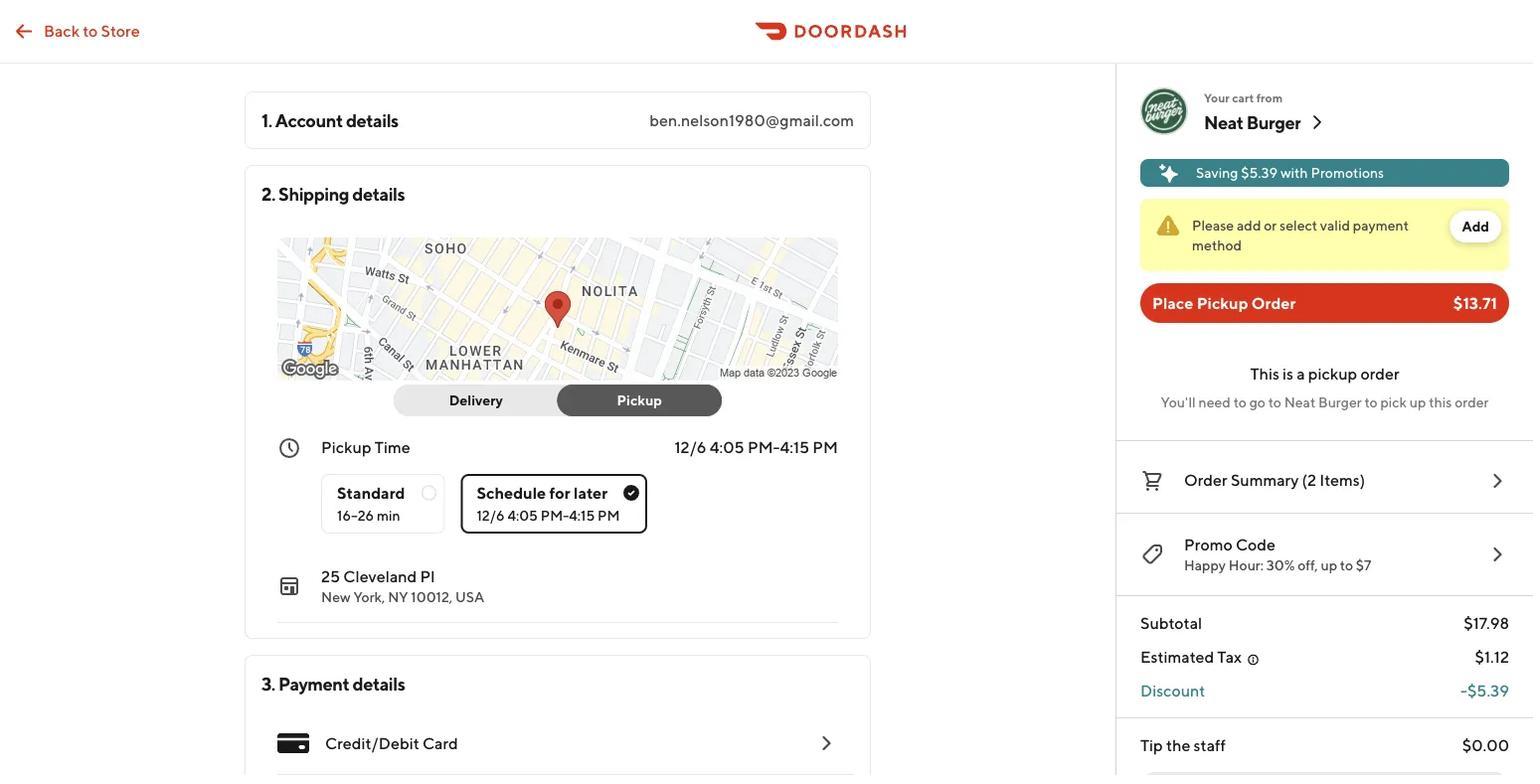Task type: locate. For each thing, give the bounding box(es) containing it.
0 horizontal spatial 4:15
[[569, 508, 595, 524]]

ben.nelson1980@gmail.com
[[650, 111, 854, 130]]

-
[[1461, 682, 1467, 700]]

0 vertical spatial pickup
[[1197, 294, 1248, 313]]

1 vertical spatial up
[[1321, 557, 1337, 574]]

None radio
[[321, 474, 445, 534], [461, 474, 647, 534], [321, 474, 445, 534], [461, 474, 647, 534]]

later
[[574, 484, 608, 503]]

1 horizontal spatial pm-
[[748, 438, 780, 457]]

$5.39 left with
[[1241, 165, 1278, 181]]

pick
[[1380, 394, 1407, 411]]

12/6 4:05 pm-4:15 pm
[[675, 438, 838, 457], [477, 508, 620, 524]]

hour:
[[1229, 557, 1264, 574]]

tip amount option group
[[1140, 773, 1509, 776]]

12/6 down 'schedule'
[[477, 508, 505, 524]]

this
[[1250, 364, 1279, 383]]

0 vertical spatial burger
[[1247, 111, 1301, 133]]

neat down your
[[1204, 111, 1243, 133]]

pm-
[[748, 438, 780, 457], [541, 508, 569, 524]]

order up this
[[1251, 294, 1296, 313]]

your cart from
[[1204, 90, 1283, 104]]

from
[[1256, 90, 1283, 104]]

pickup
[[1308, 364, 1357, 383]]

this is a pickup order
[[1250, 364, 1399, 383]]

cart
[[1232, 90, 1254, 104]]

(2
[[1302, 471, 1316, 490]]

0 vertical spatial pm
[[813, 438, 838, 457]]

None button
[[1140, 773, 1242, 776], [1241, 773, 1331, 776], [1330, 773, 1420, 776], [1419, 773, 1509, 776], [1140, 773, 1242, 776], [1241, 773, 1331, 776], [1330, 773, 1420, 776], [1419, 773, 1509, 776]]

25 cleveland pl new york,  ny 10012,  usa
[[321, 567, 484, 605]]

order left summary
[[1184, 471, 1228, 490]]

0 vertical spatial 4:05
[[710, 438, 744, 457]]

details up credit/debit
[[352, 673, 405, 694]]

1 horizontal spatial $5.39
[[1467, 682, 1509, 700]]

1 vertical spatial 4:05
[[507, 508, 538, 524]]

method
[[1192, 237, 1242, 254]]

1 vertical spatial 12/6
[[477, 508, 505, 524]]

details right 1. account
[[346, 109, 398, 131]]

1 vertical spatial neat
[[1284, 394, 1316, 411]]

1 vertical spatial 12/6 4:05 pm-4:15 pm
[[477, 508, 620, 524]]

up right off,
[[1321, 557, 1337, 574]]

0 vertical spatial neat
[[1204, 111, 1243, 133]]

credit/debit
[[325, 734, 419, 753]]

details for 1. account details
[[346, 109, 398, 131]]

usa
[[455, 589, 484, 605]]

0 vertical spatial 12/6 4:05 pm-4:15 pm
[[675, 438, 838, 457]]

0 horizontal spatial 12/6
[[477, 508, 505, 524]]

0 horizontal spatial pickup
[[321, 438, 371, 457]]

pickup inside radio
[[617, 392, 662, 409]]

order right this
[[1455, 394, 1489, 411]]

1 horizontal spatial order
[[1455, 394, 1489, 411]]

order up pick
[[1361, 364, 1399, 383]]

neat
[[1204, 111, 1243, 133], [1284, 394, 1316, 411]]

burger down pickup
[[1318, 394, 1362, 411]]

0 vertical spatial details
[[346, 109, 398, 131]]

credit/debit card
[[325, 734, 458, 753]]

0 horizontal spatial $5.39
[[1241, 165, 1278, 181]]

0 vertical spatial up
[[1410, 394, 1426, 411]]

burger down "from"
[[1247, 111, 1301, 133]]

0 horizontal spatial up
[[1321, 557, 1337, 574]]

0 horizontal spatial 4:05
[[507, 508, 538, 524]]

1 horizontal spatial pm
[[813, 438, 838, 457]]

need
[[1199, 394, 1231, 411]]

saving
[[1196, 165, 1238, 181]]

pickup
[[1197, 294, 1248, 313], [617, 392, 662, 409], [321, 438, 371, 457]]

0 horizontal spatial pm
[[598, 508, 620, 524]]

2 vertical spatial details
[[352, 673, 405, 694]]

1 horizontal spatial 4:15
[[780, 438, 809, 457]]

25
[[321, 567, 340, 586]]

select
[[1280, 217, 1317, 234]]

1 horizontal spatial order
[[1251, 294, 1296, 313]]

to
[[83, 21, 98, 40], [1234, 394, 1247, 411], [1268, 394, 1281, 411], [1364, 394, 1378, 411], [1340, 557, 1353, 574]]

2. shipping details
[[261, 183, 405, 204]]

option group
[[321, 458, 838, 534]]

2. shipping
[[261, 183, 349, 204]]

12/6 inside option group
[[477, 508, 505, 524]]

0 vertical spatial order
[[1361, 364, 1399, 383]]

saving $5.39 with promotions
[[1196, 165, 1384, 181]]

status containing please add or select valid payment method
[[1140, 199, 1509, 271]]

4:05 down 'schedule'
[[507, 508, 538, 524]]

pm
[[813, 438, 838, 457], [598, 508, 620, 524]]

1 vertical spatial 4:15
[[569, 508, 595, 524]]

to right the back
[[83, 21, 98, 40]]

0 horizontal spatial pm-
[[541, 508, 569, 524]]

pickup time
[[321, 438, 410, 457]]

neat burger button
[[1204, 110, 1329, 134]]

neat burger
[[1204, 111, 1301, 133]]

0 horizontal spatial neat
[[1204, 111, 1243, 133]]

12/6
[[675, 438, 706, 457], [477, 508, 505, 524]]

option group containing standard
[[321, 458, 838, 534]]

12/6 down pickup radio
[[675, 438, 706, 457]]

2 vertical spatial pickup
[[321, 438, 371, 457]]

time
[[375, 438, 410, 457]]

4:05 down pickup radio
[[710, 438, 744, 457]]

details for 2. shipping details
[[352, 183, 405, 204]]

1 vertical spatial $5.39
[[1467, 682, 1509, 700]]

0 horizontal spatial burger
[[1247, 111, 1301, 133]]

valid
[[1320, 217, 1350, 234]]

0 horizontal spatial order
[[1361, 364, 1399, 383]]

1 vertical spatial details
[[352, 183, 405, 204]]

0 horizontal spatial order
[[1184, 471, 1228, 490]]

delivery
[[449, 392, 503, 409]]

details right "2. shipping"
[[352, 183, 405, 204]]

$5.39 down $1.12
[[1467, 682, 1509, 700]]

add button
[[1450, 211, 1501, 243]]

1 vertical spatial order
[[1184, 471, 1228, 490]]

$5.39
[[1241, 165, 1278, 181], [1467, 682, 1509, 700]]

$5.39 inside button
[[1241, 165, 1278, 181]]

up
[[1410, 394, 1426, 411], [1321, 557, 1337, 574]]

york,
[[353, 589, 385, 605]]

1 vertical spatial pm
[[598, 508, 620, 524]]

pl
[[420, 567, 435, 586]]

card
[[422, 734, 458, 753]]

2 horizontal spatial pickup
[[1197, 294, 1248, 313]]

status
[[1140, 199, 1509, 271]]

ny
[[388, 589, 408, 605]]

up left this
[[1410, 394, 1426, 411]]

0 vertical spatial pm-
[[748, 438, 780, 457]]

1. account details
[[261, 109, 398, 131]]

go
[[1249, 394, 1266, 411]]

0 vertical spatial $5.39
[[1241, 165, 1278, 181]]

1 horizontal spatial up
[[1410, 394, 1426, 411]]

1 horizontal spatial 12/6 4:05 pm-4:15 pm
[[675, 438, 838, 457]]

tax
[[1217, 648, 1242, 667]]

items)
[[1320, 471, 1365, 490]]

burger
[[1247, 111, 1301, 133], [1318, 394, 1362, 411]]

16–26
[[337, 508, 374, 524]]

0 horizontal spatial 12/6 4:05 pm-4:15 pm
[[477, 508, 620, 524]]

add new payment method image
[[814, 732, 838, 756]]

place
[[1152, 294, 1193, 313]]

you'll
[[1161, 394, 1196, 411]]

the
[[1166, 736, 1190, 755]]

order
[[1361, 364, 1399, 383], [1455, 394, 1489, 411]]

to left $7 at the right of page
[[1340, 557, 1353, 574]]

back to store
[[44, 21, 140, 40]]

1 horizontal spatial burger
[[1318, 394, 1362, 411]]

1 vertical spatial pickup
[[617, 392, 662, 409]]

to right 'go'
[[1268, 394, 1281, 411]]

1 horizontal spatial pickup
[[617, 392, 662, 409]]

a
[[1297, 364, 1305, 383]]

cleveland
[[343, 567, 417, 586]]

1 horizontal spatial 12/6
[[675, 438, 706, 457]]

neat down a
[[1284, 394, 1316, 411]]

add
[[1462, 218, 1489, 235]]

saving $5.39 with promotions button
[[1140, 159, 1509, 187]]



Task type: vqa. For each thing, say whether or not it's contained in the screenshot.
THE SAVING $5.39 WITH PROMOTIONS
yes



Task type: describe. For each thing, give the bounding box(es) containing it.
to inside the 'promo code happy hour: 30% off, up to $7'
[[1340, 557, 1353, 574]]

please
[[1192, 217, 1234, 234]]

back
[[44, 21, 80, 40]]

credit/debit card menu
[[261, 712, 854, 776]]

schedule
[[477, 484, 546, 503]]

up inside the 'promo code happy hour: 30% off, up to $7'
[[1321, 557, 1337, 574]]

delivery or pickup selector option group
[[394, 385, 722, 417]]

to inside back to store button
[[83, 21, 98, 40]]

for
[[549, 484, 570, 503]]

promo code happy hour: 30% off, up to $7
[[1184, 535, 1371, 574]]

details for 3. payment details
[[352, 673, 405, 694]]

0 vertical spatial 12/6
[[675, 438, 706, 457]]

30%
[[1266, 557, 1295, 574]]

pickup for pickup
[[617, 392, 662, 409]]

$5.39 for saving
[[1241, 165, 1278, 181]]

$13.71
[[1453, 294, 1497, 313]]

1 vertical spatial pm-
[[541, 508, 569, 524]]

1 vertical spatial burger
[[1318, 394, 1362, 411]]

-$5.39
[[1461, 682, 1509, 700]]

16–26 min
[[337, 508, 400, 524]]

add
[[1237, 217, 1261, 234]]

tip
[[1140, 736, 1163, 755]]

4:15 inside option group
[[569, 508, 595, 524]]

staff
[[1194, 736, 1226, 755]]

pm inside option group
[[598, 508, 620, 524]]

3. payment details
[[261, 673, 405, 694]]

estimated
[[1140, 648, 1214, 667]]

to left 'go'
[[1234, 394, 1247, 411]]

off,
[[1298, 557, 1318, 574]]

show menu image
[[277, 728, 309, 760]]

10012,
[[411, 589, 453, 605]]

or
[[1264, 217, 1277, 234]]

3. payment
[[261, 673, 349, 694]]

is
[[1283, 364, 1294, 383]]

$0.00
[[1462, 736, 1509, 755]]

summary
[[1231, 471, 1299, 490]]

neat inside neat burger button
[[1204, 111, 1243, 133]]

1 horizontal spatial neat
[[1284, 394, 1316, 411]]

$7
[[1356, 557, 1371, 574]]

code
[[1236, 535, 1276, 554]]

order summary (2 items) button
[[1140, 465, 1509, 497]]

$5.39 for -
[[1467, 682, 1509, 700]]

tip the staff
[[1140, 736, 1226, 755]]

1 horizontal spatial 4:05
[[710, 438, 744, 457]]

to left pick
[[1364, 394, 1378, 411]]

burger inside button
[[1247, 111, 1301, 133]]

$1.12
[[1475, 648, 1509, 667]]

you'll need to go to neat burger to pick up this order
[[1161, 394, 1489, 411]]

min
[[377, 508, 400, 524]]

order summary (2 items)
[[1184, 471, 1365, 490]]

Pickup radio
[[557, 385, 722, 417]]

please add or select valid payment method
[[1192, 217, 1409, 254]]

discount
[[1140, 682, 1205, 700]]

Delivery radio
[[394, 385, 570, 417]]

place pickup order
[[1152, 294, 1296, 313]]

4:05 inside option group
[[507, 508, 538, 524]]

order inside button
[[1184, 471, 1228, 490]]

your
[[1204, 90, 1230, 104]]

payment
[[1353, 217, 1409, 234]]

schedule for later
[[477, 484, 608, 503]]

0 vertical spatial 4:15
[[780, 438, 809, 457]]

pickup for pickup time
[[321, 438, 371, 457]]

1 vertical spatial order
[[1455, 394, 1489, 411]]

happy
[[1184, 557, 1226, 574]]

back to store button
[[0, 11, 152, 51]]

$17.98
[[1464, 614, 1509, 633]]

standard
[[337, 484, 405, 503]]

subtotal
[[1140, 614, 1202, 633]]

this
[[1429, 394, 1452, 411]]

new
[[321, 589, 351, 605]]

1. account
[[261, 109, 343, 131]]

store
[[101, 21, 140, 40]]

0 vertical spatial order
[[1251, 294, 1296, 313]]

promo
[[1184, 535, 1233, 554]]

promotions
[[1311, 165, 1384, 181]]

with
[[1280, 165, 1308, 181]]



